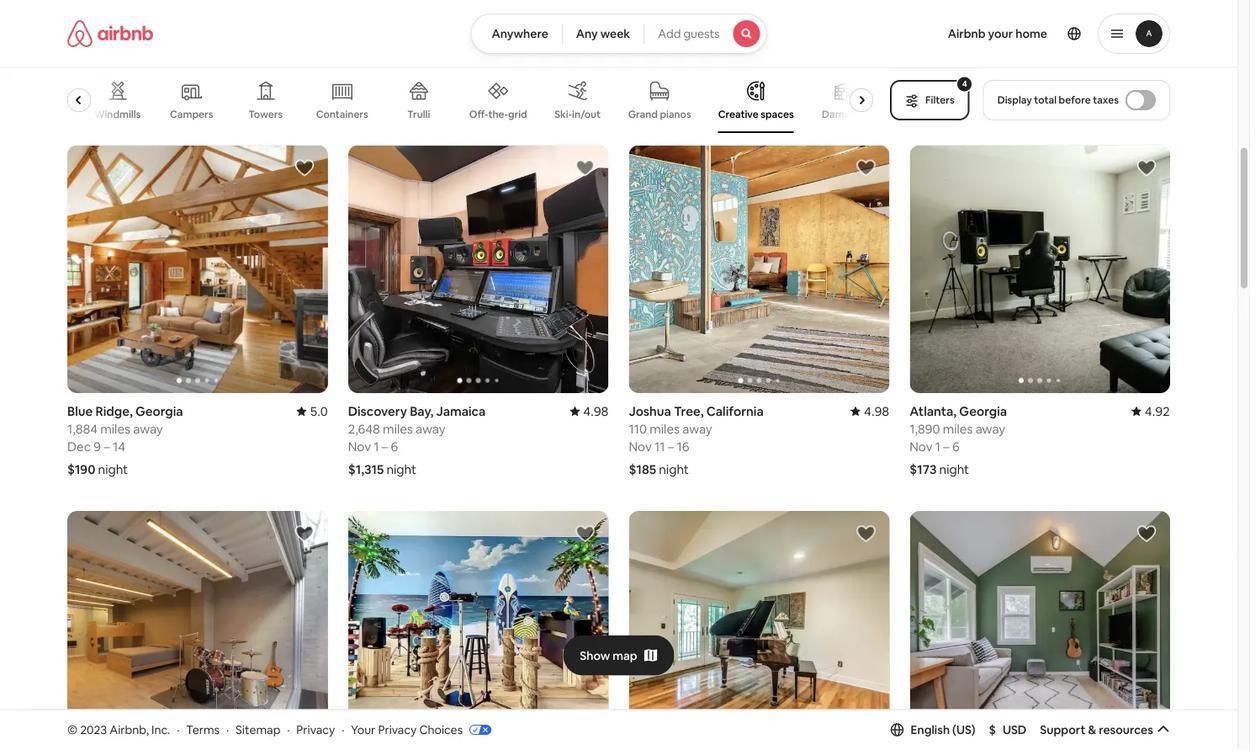 Task type: locate. For each thing, give the bounding box(es) containing it.
night inside atlanta, georgia 1,890 miles away nov 1 – 6 $173 night
[[940, 461, 970, 477]]

miles inside atlanta, georgia 1,890 miles away nov 1 – 6 $173 night
[[943, 420, 973, 437]]

1 horizontal spatial tree,
[[955, 37, 985, 53]]

14 up filters
[[955, 72, 968, 89]]

1 horizontal spatial california
[[988, 37, 1045, 53]]

joshua inside joshua tree, california 110 miles away nov 9 – 14 $304 night
[[910, 37, 953, 53]]

1 horizontal spatial privacy
[[378, 722, 417, 737]]

catskill, new york 2,431 miles away nov 5 – 10 $325 night
[[67, 37, 173, 112]]

nov inside joshua tree, california 110 miles away nov 11 – 16 $185 night
[[629, 438, 652, 454]]

1 down 1,890 in the right of the page
[[936, 438, 941, 454]]

any week
[[576, 26, 631, 41]]

miles up '12' at left
[[380, 55, 410, 71]]

display total before taxes
[[998, 93, 1120, 106]]

11
[[655, 438, 665, 454]]

0 horizontal spatial 1
[[374, 438, 379, 454]]

nov left 5
[[67, 72, 90, 89]]

away inside catskill, new york 2,431 miles away nov 5 – 10 $325 night
[[132, 55, 162, 71]]

atlanta,
[[910, 403, 957, 419]]

1 horizontal spatial 110
[[910, 55, 928, 71]]

nov down 1,740
[[348, 72, 371, 89]]

add to wishlist: canton, georgia image
[[856, 523, 876, 544]]

covington,
[[629, 37, 695, 53]]

2 privacy from the left
[[378, 722, 417, 737]]

tree, inside joshua tree, california 110 miles away nov 9 – 14 $304 night
[[955, 37, 985, 53]]

anywhere
[[492, 26, 549, 41]]

miles inside covington, georgia 1,919 miles away feb 18 – 23 $259 night
[[660, 55, 690, 71]]

4.96
[[1145, 37, 1171, 53]]

1,919
[[629, 55, 657, 71]]

nov inside catskill, new york 2,431 miles away nov 5 – 10 $325 night
[[67, 72, 90, 89]]

–
[[103, 72, 109, 89], [384, 72, 390, 89], [669, 72, 675, 89], [946, 72, 952, 89], [104, 438, 110, 454], [382, 438, 388, 454], [668, 438, 675, 454], [944, 438, 950, 454]]

taxes
[[1094, 93, 1120, 106]]

add to wishlist: kissimmee, florida image
[[575, 523, 596, 544]]

1 vertical spatial 9
[[94, 438, 101, 454]]

6 down atlanta,
[[953, 438, 960, 454]]

110 up $185
[[629, 420, 647, 437]]

4.98 out of 5 average rating image
[[851, 403, 890, 419]]

miles down atlanta,
[[943, 420, 973, 437]]

– right 5
[[103, 72, 109, 89]]

4 · from the left
[[342, 722, 345, 737]]

away inside discovery bay, jamaica 2,648 miles away nov 1 – 6 $1,315 night
[[416, 420, 446, 437]]

away up 16
[[683, 420, 713, 437]]

night right $304
[[943, 95, 973, 112]]

– right '11'
[[668, 438, 675, 454]]

0 horizontal spatial 4.98
[[584, 403, 609, 419]]

1 vertical spatial tree,
[[674, 403, 704, 419]]

· right inc.
[[177, 722, 180, 737]]

0 horizontal spatial tree,
[[674, 403, 704, 419]]

·
[[177, 722, 180, 737], [226, 722, 229, 737], [287, 722, 290, 737], [342, 722, 345, 737]]

1 1 from the left
[[374, 438, 379, 454]]

nov down 1,890 in the right of the page
[[910, 438, 933, 454]]

0 horizontal spatial 6
[[374, 72, 381, 89]]

night inside joshua tree, california 110 miles away nov 9 – 14 $304 night
[[943, 95, 973, 112]]

1 down 2,648
[[374, 438, 379, 454]]

9 up filters
[[936, 72, 943, 89]]

2 1 from the left
[[936, 438, 941, 454]]

14 inside the blue ridge, georgia 1,884 miles away dec 9 – 14 $190 night
[[113, 438, 125, 454]]

profile element
[[788, 0, 1171, 67]]

0 vertical spatial california
[[988, 37, 1045, 53]]

night right '$1,315'
[[387, 461, 417, 477]]

– inside the nashville, tennessee 1,740 miles away nov 6 – 12 $832 night
[[384, 72, 390, 89]]

9 right dec
[[94, 438, 101, 454]]

night
[[99, 95, 129, 112], [380, 95, 410, 112], [661, 95, 691, 112], [943, 95, 973, 112], [98, 461, 128, 477], [387, 461, 417, 477], [659, 461, 689, 477], [940, 461, 970, 477]]

nov for catskill, new york 2,431 miles away nov 5 – 10 $325 night
[[67, 72, 90, 89]]

support & resources button
[[1041, 722, 1171, 737]]

110 for nov 9 – 14
[[910, 55, 928, 71]]

nov inside atlanta, georgia 1,890 miles away nov 1 – 6 $173 night
[[910, 438, 933, 454]]

2 4.98 from the left
[[865, 403, 890, 419]]

6 inside the nashville, tennessee 1,740 miles away nov 6 – 12 $832 night
[[374, 72, 381, 89]]

joshua
[[910, 37, 953, 53], [629, 403, 672, 419]]

georgia inside atlanta, georgia 1,890 miles away nov 1 – 6 $173 night
[[960, 403, 1008, 419]]

0 vertical spatial 14
[[955, 72, 968, 89]]

0 horizontal spatial 14
[[113, 438, 125, 454]]

$304
[[910, 95, 940, 112]]

nashville, tennessee 1,740 miles away nov 6 – 12 $832 night
[[348, 37, 470, 112]]

total
[[1035, 93, 1057, 106]]

110 up 'filters' button
[[910, 55, 928, 71]]

joshua for joshua tree, california 110 miles away nov 9 – 14 $304 night
[[910, 37, 953, 53]]

york
[[146, 37, 173, 53]]

away inside the nashville, tennessee 1,740 miles away nov 6 – 12 $832 night
[[412, 55, 442, 71]]

dammusi
[[823, 108, 868, 121]]

4.92 out of 5 average rating image
[[1132, 403, 1171, 419]]

joshua tree, california 110 miles away nov 11 – 16 $185 night
[[629, 403, 764, 477]]

your
[[989, 26, 1014, 41]]

1 horizontal spatial georgia
[[698, 37, 745, 53]]

4.98 for jamaica
[[584, 403, 609, 419]]

miles up 23 on the top right of page
[[660, 55, 690, 71]]

– inside covington, georgia 1,919 miles away feb 18 – 23 $259 night
[[669, 72, 675, 89]]

$190
[[67, 461, 95, 477]]

6 left '12' at left
[[374, 72, 381, 89]]

0 vertical spatial tree,
[[955, 37, 985, 53]]

ski-
[[555, 108, 573, 121]]

night down 16
[[659, 461, 689, 477]]

– right dec
[[104, 438, 110, 454]]

joshua up '11'
[[629, 403, 672, 419]]

2 horizontal spatial 6
[[953, 438, 960, 454]]

miles
[[100, 55, 130, 71], [380, 55, 410, 71], [660, 55, 690, 71], [931, 55, 961, 71], [100, 420, 130, 437], [383, 420, 413, 437], [650, 420, 680, 437], [943, 420, 973, 437]]

– up '$1,315'
[[382, 438, 388, 454]]

off-the-grid
[[470, 108, 528, 121]]

away inside atlanta, georgia 1,890 miles away nov 1 – 6 $173 night
[[976, 420, 1006, 437]]

california inside joshua tree, california 110 miles away nov 9 – 14 $304 night
[[988, 37, 1045, 53]]

0 horizontal spatial joshua
[[629, 403, 672, 419]]

night inside discovery bay, jamaica 2,648 miles away nov 1 – 6 $1,315 night
[[387, 461, 417, 477]]

nov up $304
[[910, 72, 933, 89]]

before
[[1059, 93, 1091, 106]]

1,740
[[348, 55, 377, 71]]

110 inside joshua tree, california 110 miles away nov 9 – 14 $304 night
[[910, 55, 928, 71]]

nov down 2,648
[[348, 438, 371, 454]]

1 4.98 from the left
[[584, 403, 609, 419]]

110 inside joshua tree, california 110 miles away nov 11 – 16 $185 night
[[629, 420, 647, 437]]

$185
[[629, 461, 657, 477]]

miles inside joshua tree, california 110 miles away nov 9 – 14 $304 night
[[931, 55, 961, 71]]

privacy left your
[[297, 722, 335, 737]]

$173
[[910, 461, 937, 477]]

privacy right your
[[378, 722, 417, 737]]

california inside joshua tree, california 110 miles away nov 11 – 16 $185 night
[[707, 403, 764, 419]]

any
[[576, 26, 598, 41]]

tree,
[[955, 37, 985, 53], [674, 403, 704, 419]]

110 for nov 11 – 16
[[629, 420, 647, 437]]

5.0 out of 5 average rating image
[[297, 403, 328, 419]]

away down tennessee
[[412, 55, 442, 71]]

1 horizontal spatial 4.98
[[865, 403, 890, 419]]

add to wishlist: catskill, new york image
[[1137, 523, 1157, 544]]

nashville,
[[348, 37, 404, 53]]

$1,315
[[348, 461, 384, 477]]

georgia
[[698, 37, 745, 53], [135, 403, 183, 419], [960, 403, 1008, 419]]

miles inside catskill, new york 2,431 miles away nov 5 – 10 $325 night
[[100, 55, 130, 71]]

california for joshua tree, california 110 miles away nov 9 – 14 $304 night
[[988, 37, 1045, 53]]

9 inside the blue ridge, georgia 1,884 miles away dec 9 – 14 $190 night
[[94, 438, 101, 454]]

add guests
[[658, 26, 720, 41]]

miles down ridge,
[[100, 420, 130, 437]]

night right $173
[[940, 461, 970, 477]]

discovery bay, jamaica 2,648 miles away nov 1 – 6 $1,315 night
[[348, 403, 486, 477]]

away down the york
[[132, 55, 162, 71]]

None search field
[[471, 13, 767, 54]]

1 vertical spatial 14
[[113, 438, 125, 454]]

1 horizontal spatial joshua
[[910, 37, 953, 53]]

feb
[[629, 72, 651, 89]]

away
[[132, 55, 162, 71], [412, 55, 442, 71], [693, 55, 723, 71], [964, 55, 994, 71], [133, 420, 163, 437], [416, 420, 446, 437], [683, 420, 713, 437], [976, 420, 1006, 437]]

tree, inside joshua tree, california 110 miles away nov 11 – 16 $185 night
[[674, 403, 704, 419]]

add to wishlist: atlanta, georgia image
[[1137, 158, 1157, 178]]

– right 18
[[669, 72, 675, 89]]

0 horizontal spatial 9
[[94, 438, 101, 454]]

miles inside the blue ridge, georgia 1,884 miles away dec 9 – 14 $190 night
[[100, 420, 130, 437]]

· left 'privacy' link
[[287, 722, 290, 737]]

1 horizontal spatial 9
[[936, 72, 943, 89]]

away right 1,884
[[133, 420, 163, 437]]

9 for dec
[[94, 438, 101, 454]]

– up filters
[[946, 72, 952, 89]]

away right 1,890 in the right of the page
[[976, 420, 1006, 437]]

miles up '11'
[[650, 420, 680, 437]]

0 horizontal spatial 110
[[629, 420, 647, 437]]

0 horizontal spatial georgia
[[135, 403, 183, 419]]

miles inside joshua tree, california 110 miles away nov 11 – 16 $185 night
[[650, 420, 680, 437]]

1 vertical spatial 110
[[629, 420, 647, 437]]

terms · sitemap · privacy
[[186, 722, 335, 737]]

group containing off-the-grid
[[10, 67, 881, 133]]

5.0
[[310, 403, 328, 419]]

nov left '11'
[[629, 438, 652, 454]]

1 horizontal spatial 14
[[955, 72, 968, 89]]

nov inside discovery bay, jamaica 2,648 miles away nov 1 – 6 $1,315 night
[[348, 438, 371, 454]]

night inside the blue ridge, georgia 1,884 miles away dec 9 – 14 $190 night
[[98, 461, 128, 477]]

miles up the 10
[[100, 55, 130, 71]]

– down atlanta,
[[944, 438, 950, 454]]

terms link
[[186, 722, 220, 737]]

0 vertical spatial joshua
[[910, 37, 953, 53]]

blue ridge, georgia 1,884 miles away dec 9 – 14 $190 night
[[67, 403, 183, 477]]

away inside joshua tree, california 110 miles away nov 9 – 14 $304 night
[[964, 55, 994, 71]]

night right $190
[[98, 461, 128, 477]]

night down '12' at left
[[380, 95, 410, 112]]

– inside atlanta, georgia 1,890 miles away nov 1 – 6 $173 night
[[944, 438, 950, 454]]

miles down airbnb
[[931, 55, 961, 71]]

1 horizontal spatial 1
[[936, 438, 941, 454]]

nov inside joshua tree, california 110 miles away nov 9 – 14 $304 night
[[910, 72, 933, 89]]

usd
[[1003, 722, 1027, 737]]

away down add guests button at the top right
[[693, 55, 723, 71]]

support & resources
[[1041, 722, 1154, 737]]

joshua inside joshua tree, california 110 miles away nov 11 – 16 $185 night
[[629, 403, 672, 419]]

miles down discovery
[[383, 420, 413, 437]]

4.98
[[584, 403, 609, 419], [865, 403, 890, 419]]

· left your
[[342, 722, 345, 737]]

· right terms link at left bottom
[[226, 722, 229, 737]]

14 inside joshua tree, california 110 miles away nov 9 – 14 $304 night
[[955, 72, 968, 89]]

23
[[678, 72, 692, 89]]

away down airbnb
[[964, 55, 994, 71]]

group
[[10, 67, 881, 133], [67, 145, 328, 393], [348, 145, 609, 393], [629, 145, 890, 393], [910, 145, 1171, 393], [67, 511, 328, 750], [348, 511, 609, 750], [629, 511, 890, 750], [910, 511, 1171, 750]]

6 down discovery
[[391, 438, 398, 454]]

california
[[988, 37, 1045, 53], [707, 403, 764, 419]]

map
[[613, 648, 638, 663]]

9
[[936, 72, 943, 89], [94, 438, 101, 454]]

0 vertical spatial 9
[[936, 72, 943, 89]]

tennessee
[[407, 37, 470, 53]]

georgia inside covington, georgia 1,919 miles away feb 18 – 23 $259 night
[[698, 37, 745, 53]]

tree, for nov 9 – 14
[[955, 37, 985, 53]]

– left '12' at left
[[384, 72, 390, 89]]

english (us)
[[911, 722, 976, 737]]

©
[[67, 722, 78, 737]]

night down the 10
[[99, 95, 129, 112]]

14
[[955, 72, 968, 89], [113, 438, 125, 454]]

$259
[[629, 95, 658, 112]]

none search field containing anywhere
[[471, 13, 767, 54]]

9 inside joshua tree, california 110 miles away nov 9 – 14 $304 night
[[936, 72, 943, 89]]

1 horizontal spatial 6
[[391, 438, 398, 454]]

2 horizontal spatial georgia
[[960, 403, 1008, 419]]

0 horizontal spatial california
[[707, 403, 764, 419]]

creative
[[719, 108, 759, 121]]

1 vertical spatial california
[[707, 403, 764, 419]]

nov for discovery bay, jamaica 2,648 miles away nov 1 – 6 $1,315 night
[[348, 438, 371, 454]]

1,890
[[910, 420, 941, 437]]

1 vertical spatial joshua
[[629, 403, 672, 419]]

6
[[374, 72, 381, 89], [391, 438, 398, 454], [953, 438, 960, 454]]

0 vertical spatial 110
[[910, 55, 928, 71]]

night down 23 on the top right of page
[[661, 95, 691, 112]]

away down bay,
[[416, 420, 446, 437]]

1
[[374, 438, 379, 454], [936, 438, 941, 454]]

anywhere button
[[471, 13, 563, 54]]

joshua up 'filters' button
[[910, 37, 953, 53]]

0 horizontal spatial privacy
[[297, 722, 335, 737]]

privacy
[[297, 722, 335, 737], [378, 722, 417, 737]]

14 down ridge,
[[113, 438, 125, 454]]

dec
[[67, 438, 91, 454]]



Task type: describe. For each thing, give the bounding box(es) containing it.
terms
[[186, 722, 220, 737]]

grand pianos
[[629, 108, 692, 121]]

ridge,
[[96, 403, 133, 419]]

your privacy choices
[[351, 722, 463, 737]]

grid
[[509, 108, 528, 121]]

– inside the blue ridge, georgia 1,884 miles away dec 9 – 14 $190 night
[[104, 438, 110, 454]]

tree, for nov 11 – 16
[[674, 403, 704, 419]]

airbnb your home
[[948, 26, 1048, 41]]

add to wishlist: blue ridge, georgia image
[[294, 158, 315, 178]]

night inside the nashville, tennessee 1,740 miles away nov 6 – 12 $832 night
[[380, 95, 410, 112]]

4.99
[[584, 37, 609, 53]]

add
[[658, 26, 681, 41]]

choices
[[420, 722, 463, 737]]

away inside the blue ridge, georgia 1,884 miles away dec 9 – 14 $190 night
[[133, 420, 163, 437]]

6 inside discovery bay, jamaica 2,648 miles away nov 1 – 6 $1,315 night
[[391, 438, 398, 454]]

$
[[990, 722, 997, 737]]

– inside joshua tree, california 110 miles away nov 9 – 14 $304 night
[[946, 72, 952, 89]]

2 · from the left
[[226, 722, 229, 737]]

4.98 for california
[[865, 403, 890, 419]]

10
[[112, 72, 125, 89]]

12
[[393, 72, 406, 89]]

airbnb your home link
[[938, 16, 1058, 51]]

grand
[[629, 108, 659, 121]]

your privacy choices link
[[351, 722, 492, 738]]

3 · from the left
[[287, 722, 290, 737]]

display
[[998, 93, 1033, 106]]

english
[[911, 722, 950, 737]]

– inside catskill, new york 2,431 miles away nov 5 – 10 $325 night
[[103, 72, 109, 89]]

your
[[351, 722, 376, 737]]

– inside discovery bay, jamaica 2,648 miles away nov 1 – 6 $1,315 night
[[382, 438, 388, 454]]

4.92
[[1145, 403, 1171, 419]]

airbnb
[[948, 26, 986, 41]]

georgia for atlanta, georgia 1,890 miles away nov 1 – 6 $173 night
[[960, 403, 1008, 419]]

4.99 out of 5 average rating image
[[570, 37, 609, 53]]

show map button
[[563, 635, 675, 676]]

night inside covington, georgia 1,919 miles away feb 18 – 23 $259 night
[[661, 95, 691, 112]]

6 inside atlanta, georgia 1,890 miles away nov 1 – 6 $173 night
[[953, 438, 960, 454]]

away inside covington, georgia 1,919 miles away feb 18 – 23 $259 night
[[693, 55, 723, 71]]

campers
[[170, 108, 214, 121]]

creative spaces
[[719, 108, 795, 121]]

$832
[[348, 95, 378, 112]]

16
[[677, 438, 690, 454]]

1 · from the left
[[177, 722, 180, 737]]

9 for nov
[[936, 72, 943, 89]]

© 2023 airbnb, inc. ·
[[67, 722, 180, 737]]

atlanta, georgia 1,890 miles away nov 1 – 6 $173 night
[[910, 403, 1008, 477]]

night inside catskill, new york 2,431 miles away nov 5 – 10 $325 night
[[99, 95, 129, 112]]

ski-in/out
[[555, 108, 602, 121]]

jamaica
[[436, 403, 486, 419]]

5
[[93, 72, 100, 89]]

1,884
[[67, 420, 98, 437]]

18
[[653, 72, 666, 89]]

nov for joshua tree, california 110 miles away nov 9 – 14 $304 night
[[910, 72, 933, 89]]

1 privacy from the left
[[297, 722, 335, 737]]

guests
[[684, 26, 720, 41]]

resources
[[1099, 722, 1154, 737]]

4.96 out of 5 average rating image
[[1132, 37, 1171, 53]]

4.98 out of 5 average rating image
[[570, 403, 609, 419]]

&
[[1089, 722, 1097, 737]]

$ usd
[[990, 722, 1027, 737]]

airbnb,
[[110, 722, 149, 737]]

home
[[1016, 26, 1048, 41]]

1 inside discovery bay, jamaica 2,648 miles away nov 1 – 6 $1,315 night
[[374, 438, 379, 454]]

display total before taxes button
[[984, 80, 1171, 120]]

filters button
[[891, 80, 970, 120]]

nov inside the nashville, tennessee 1,740 miles away nov 6 – 12 $832 night
[[348, 72, 371, 89]]

2,431
[[67, 55, 97, 71]]

pianos
[[661, 108, 692, 121]]

show map
[[580, 648, 638, 663]]

add to wishlist: mexico city, mexico image
[[294, 523, 315, 544]]

14 for dec 9 – 14
[[113, 438, 125, 454]]

– inside joshua tree, california 110 miles away nov 11 – 16 $185 night
[[668, 438, 675, 454]]

$325
[[67, 95, 96, 112]]

1 inside atlanta, georgia 1,890 miles away nov 1 – 6 $173 night
[[936, 438, 941, 454]]

inc.
[[152, 722, 170, 737]]

show
[[580, 648, 611, 663]]

nov for joshua tree, california 110 miles away nov 11 – 16 $185 night
[[629, 438, 652, 454]]

discovery
[[348, 403, 407, 419]]

georgia for covington, georgia 1,919 miles away feb 18 – 23 $259 night
[[698, 37, 745, 53]]

filters
[[926, 93, 955, 106]]

california for joshua tree, california 110 miles away nov 11 – 16 $185 night
[[707, 403, 764, 419]]

(us)
[[953, 722, 976, 737]]

any week button
[[562, 13, 645, 54]]

miles inside the nashville, tennessee 1,740 miles away nov 6 – 12 $832 night
[[380, 55, 410, 71]]

support
[[1041, 722, 1086, 737]]

georgia inside the blue ridge, georgia 1,884 miles away dec 9 – 14 $190 night
[[135, 403, 183, 419]]

joshua for joshua tree, california 110 miles away nov 11 – 16 $185 night
[[629, 403, 672, 419]]

spaces
[[762, 108, 795, 121]]

away inside joshua tree, california 110 miles away nov 11 – 16 $185 night
[[683, 420, 713, 437]]

sitemap link
[[236, 722, 281, 737]]

night inside joshua tree, california 110 miles away nov 11 – 16 $185 night
[[659, 461, 689, 477]]

sitemap
[[236, 722, 281, 737]]

14 for nov 9 – 14
[[955, 72, 968, 89]]

off-
[[470, 108, 489, 121]]

english (us) button
[[891, 722, 976, 737]]

miles inside discovery bay, jamaica 2,648 miles away nov 1 – 6 $1,315 night
[[383, 420, 413, 437]]

privacy link
[[297, 722, 335, 737]]

2023
[[80, 722, 107, 737]]

blue
[[67, 403, 93, 419]]

containers
[[317, 108, 369, 121]]

add to wishlist: joshua tree, california image
[[856, 158, 876, 178]]

in/out
[[573, 108, 602, 121]]

week
[[601, 26, 631, 41]]

add to wishlist: discovery bay, jamaica image
[[575, 158, 596, 178]]

trulli
[[408, 108, 431, 121]]

windmills
[[95, 108, 141, 121]]

add guests button
[[644, 13, 767, 54]]



Task type: vqa. For each thing, say whether or not it's contained in the screenshot.
bathroom
no



